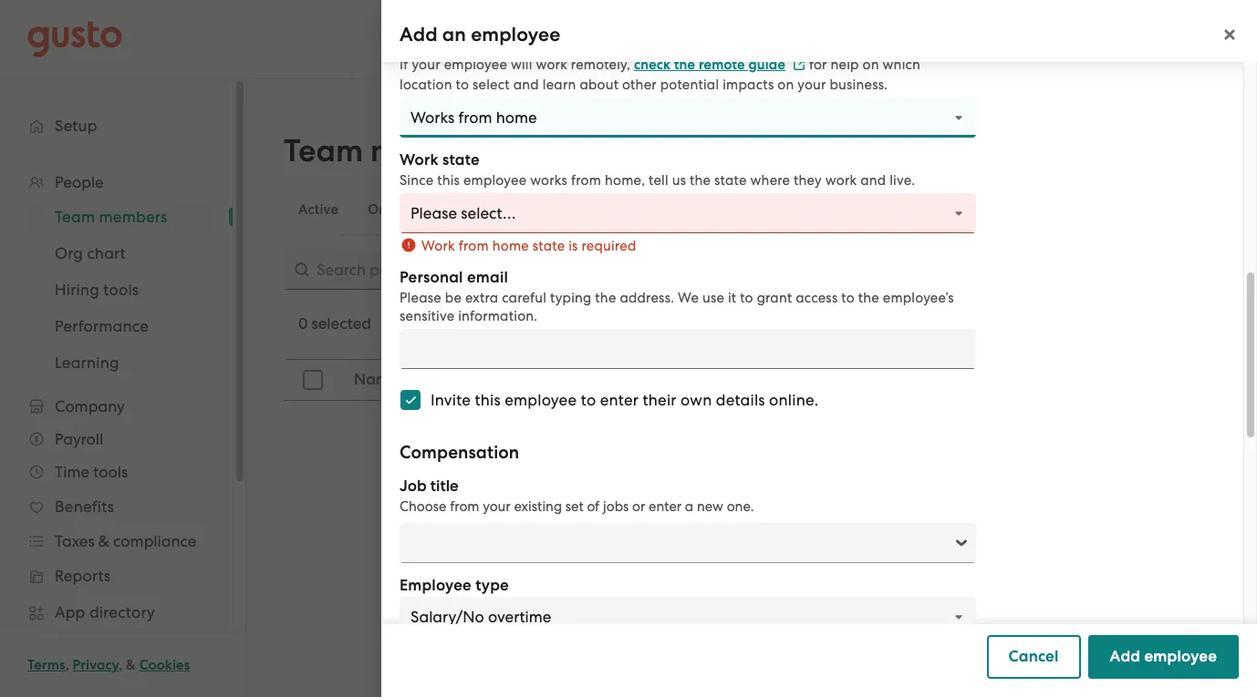 Task type: locate. For each thing, give the bounding box(es) containing it.
employee for this
[[505, 391, 577, 410]]

since
[[400, 172, 434, 189]]

, left &
[[119, 658, 123, 674]]

0 horizontal spatial all
[[438, 317, 454, 333]]

,
[[65, 658, 69, 674], [119, 658, 123, 674]]

1 horizontal spatial enter
[[649, 499, 682, 515]]

your
[[412, 57, 440, 73], [798, 77, 826, 93], [483, 499, 511, 515]]

name
[[354, 370, 398, 390]]

if
[[400, 57, 408, 73]]

on down opens in a new tab image on the right top
[[777, 77, 794, 93]]

type
[[993, 370, 1025, 390], [475, 577, 509, 596]]

this right invite at the bottom of page
[[475, 391, 501, 410]]

employee for an
[[471, 23, 560, 47]]

live.
[[890, 172, 915, 189]]

existing
[[514, 499, 562, 515]]

your left existing
[[483, 499, 511, 515]]

2 vertical spatial state
[[533, 238, 565, 255]]

enter left their at right
[[600, 391, 639, 410]]

clear all
[[472, 317, 526, 333]]

2 vertical spatial your
[[483, 499, 511, 515]]

1 vertical spatial and
[[860, 172, 886, 189]]

enter left a
[[649, 499, 682, 515]]

if your employee will work remotely,
[[400, 57, 630, 73]]

1 horizontal spatial work
[[825, 172, 857, 189]]

terms
[[27, 658, 65, 674]]

1 horizontal spatial and
[[860, 172, 886, 189]]

employment type button
[[887, 361, 1192, 400]]

0 vertical spatial this
[[437, 172, 460, 189]]

work inside "work state since this employee works from home, tell us the state where they work and live."
[[825, 172, 857, 189]]

0 horizontal spatial your
[[412, 57, 440, 73]]

1 vertical spatial this
[[475, 391, 501, 410]]

Search people... field
[[284, 250, 722, 290]]

Invite this employee to enter their own details online. checkbox
[[390, 380, 431, 421]]

your up location
[[412, 57, 440, 73]]

information.
[[458, 308, 538, 325]]

on up business.
[[863, 57, 879, 73]]

grant
[[757, 290, 792, 307]]

team
[[284, 132, 363, 170]]

learn
[[543, 77, 576, 93]]

0 horizontal spatial enter
[[600, 391, 639, 410]]

state left is
[[533, 238, 565, 255]]

0 horizontal spatial type
[[475, 577, 509, 596]]

a
[[685, 499, 694, 515]]

0 horizontal spatial state
[[442, 151, 480, 170]]

2 horizontal spatial state
[[714, 172, 747, 189]]

1 horizontal spatial ,
[[119, 658, 123, 674]]

home
[[492, 238, 529, 255]]

1 horizontal spatial on
[[863, 57, 879, 73]]

active
[[298, 202, 339, 218]]

1 vertical spatial your
[[798, 77, 826, 93]]

1 , from the left
[[65, 658, 69, 674]]

work from home state is required
[[421, 238, 636, 255]]

select
[[395, 317, 434, 333]]

to inside 'for help on which location to select and learn about other potential impacts on your business.'
[[456, 77, 469, 93]]

for help on which location to select and learn about other potential impacts on your business.
[[400, 57, 920, 93]]

type right employee
[[475, 577, 509, 596]]

work up learn
[[536, 57, 567, 73]]

0 selected
[[298, 315, 371, 333]]

type for employee type
[[475, 577, 509, 596]]

from down title
[[450, 499, 479, 515]]

add a team member drawer dialog
[[381, 0, 1257, 698]]

all down the be
[[438, 317, 454, 333]]

1 all from the left
[[438, 317, 454, 333]]

employment type
[[898, 370, 1025, 390]]

1 horizontal spatial type
[[993, 370, 1025, 390]]

one.
[[727, 499, 754, 515]]

department
[[514, 370, 602, 390]]

0 vertical spatial on
[[863, 57, 879, 73]]

their
[[643, 391, 677, 410]]

1 vertical spatial on
[[777, 77, 794, 93]]

from
[[571, 172, 601, 189], [459, 238, 489, 255], [450, 499, 479, 515]]

, left privacy
[[65, 658, 69, 674]]

work right they
[[825, 172, 857, 189]]

0 selected status
[[298, 315, 371, 333]]

add an employee
[[400, 23, 560, 47]]

type inside 'button'
[[993, 370, 1025, 390]]

state up candidates
[[442, 151, 480, 170]]

work up personal
[[421, 238, 455, 255]]

jobs
[[603, 499, 629, 515]]

0 vertical spatial add
[[400, 23, 438, 47]]

potential
[[660, 77, 719, 93]]

and down will
[[513, 77, 539, 93]]

select all
[[395, 317, 454, 333]]

new notifications image
[[643, 316, 661, 334]]

2 vertical spatial from
[[450, 499, 479, 515]]

terms , privacy , & cookies
[[27, 658, 190, 674]]

work
[[400, 151, 439, 170], [421, 238, 455, 255]]

1 horizontal spatial all
[[510, 317, 526, 333]]

2 , from the left
[[119, 658, 123, 674]]

add for add employee
[[1110, 648, 1141, 667]]

add for add an employee
[[400, 23, 438, 47]]

0 horizontal spatial add
[[400, 23, 438, 47]]

0 horizontal spatial work
[[536, 57, 567, 73]]

0 vertical spatial from
[[571, 172, 601, 189]]

employee type
[[400, 577, 509, 596]]

to right access
[[841, 290, 855, 307]]

state
[[442, 151, 480, 170], [714, 172, 747, 189], [533, 238, 565, 255]]

type inside dialog main content element
[[475, 577, 509, 596]]

extra
[[465, 290, 498, 307]]

and
[[513, 77, 539, 93], [860, 172, 886, 189]]

1 vertical spatial work
[[421, 238, 455, 255]]

2 all from the left
[[510, 317, 526, 333]]

from right works
[[571, 172, 601, 189]]

work
[[536, 57, 567, 73], [825, 172, 857, 189]]

this
[[437, 172, 460, 189], [475, 391, 501, 410]]

0 horizontal spatial and
[[513, 77, 539, 93]]

type right the employment at the right bottom
[[993, 370, 1025, 390]]

your down for
[[798, 77, 826, 93]]

1 horizontal spatial add
[[1110, 648, 1141, 667]]

and inside 'for help on which location to select and learn about other potential impacts on your business.'
[[513, 77, 539, 93]]

check the remote guide
[[634, 57, 785, 73]]

your inside job title choose from your existing set of jobs or enter a new one.
[[483, 499, 511, 515]]

and left live.
[[860, 172, 886, 189]]

0 vertical spatial and
[[513, 77, 539, 93]]

employee
[[471, 23, 560, 47], [444, 57, 507, 73], [463, 172, 527, 189], [505, 391, 577, 410], [1144, 648, 1217, 667]]

home image
[[27, 21, 122, 57]]

to left select
[[456, 77, 469, 93]]

tell
[[649, 172, 669, 189]]

us
[[672, 172, 686, 189]]

work for state
[[400, 151, 439, 170]]

1 vertical spatial add
[[1110, 648, 1141, 667]]

state up dismissed at the right top of the page
[[714, 172, 747, 189]]

0 vertical spatial type
[[993, 370, 1025, 390]]

work up since
[[400, 151, 439, 170]]

for
[[809, 57, 827, 73]]

account menu element
[[951, 0, 1230, 78]]

&
[[126, 658, 136, 674]]

1 vertical spatial enter
[[649, 499, 682, 515]]

sensitive
[[400, 308, 455, 325]]

the right us in the right of the page
[[690, 172, 711, 189]]

1 vertical spatial work
[[825, 172, 857, 189]]

from up email
[[459, 238, 489, 255]]

compensation
[[400, 442, 519, 463]]

an
[[442, 23, 466, 47]]

enter inside job title choose from your existing set of jobs or enter a new one.
[[649, 499, 682, 515]]

2 horizontal spatial your
[[798, 77, 826, 93]]

add inside button
[[1110, 648, 1141, 667]]

Select all rows on this page checkbox
[[293, 360, 333, 400]]

use
[[702, 290, 724, 307]]

to
[[456, 77, 469, 93], [740, 290, 753, 307], [841, 290, 855, 307], [581, 391, 596, 410]]

be
[[445, 290, 462, 307]]

0 vertical spatial work
[[400, 151, 439, 170]]

other
[[622, 77, 657, 93]]

1 horizontal spatial state
[[533, 238, 565, 255]]

1 horizontal spatial your
[[483, 499, 511, 515]]

0 horizontal spatial ,
[[65, 658, 69, 674]]

opens in a new tab image
[[793, 59, 806, 71]]

0 horizontal spatial this
[[437, 172, 460, 189]]

1 vertical spatial type
[[475, 577, 509, 596]]

work inside "work state since this employee works from home, tell us the state where they work and live."
[[400, 151, 439, 170]]

dialog main content element
[[381, 0, 1257, 698]]

0 horizontal spatial on
[[777, 77, 794, 93]]

department button
[[503, 361, 739, 400]]

work for from
[[421, 238, 455, 255]]

about
[[580, 77, 619, 93]]

all for clear all
[[510, 317, 526, 333]]

candidates button
[[462, 188, 566, 232]]

please
[[400, 290, 441, 307]]

where
[[750, 172, 790, 189]]

all down the careful
[[510, 317, 526, 333]]

this down members
[[437, 172, 460, 189]]

to right it
[[740, 290, 753, 307]]

or
[[632, 499, 645, 515]]



Task type: vqa. For each thing, say whether or not it's contained in the screenshot.
rightmost the type
yes



Task type: describe. For each thing, give the bounding box(es) containing it.
employee for your
[[444, 57, 507, 73]]

access
[[796, 290, 838, 307]]

employee
[[400, 577, 472, 596]]

employee inside button
[[1144, 648, 1217, 667]]

add employee button
[[1088, 636, 1239, 680]]

cancel button
[[987, 636, 1081, 680]]

job title choose from your existing set of jobs or enter a new one.
[[400, 477, 754, 515]]

privacy
[[73, 658, 119, 674]]

typing
[[550, 290, 592, 307]]

impacts
[[723, 77, 774, 93]]

personal email please be extra careful typing the address. we use it to grant access to the employee's sensitive information.
[[400, 268, 954, 325]]

selected
[[311, 315, 371, 333]]

and inside "work state since this employee works from home, tell us the state where they work and live."
[[860, 172, 886, 189]]

guide
[[748, 57, 785, 73]]

from inside job title choose from your existing set of jobs or enter a new one.
[[450, 499, 479, 515]]

business.
[[830, 77, 888, 93]]

onboarding
[[368, 202, 447, 218]]

members
[[370, 132, 505, 170]]

check the remote guide link
[[634, 57, 806, 73]]

required
[[582, 238, 636, 255]]

the left employee's at the right of the page
[[858, 290, 879, 307]]

remotely,
[[571, 57, 630, 73]]

onboarding button
[[353, 188, 462, 232]]

employee inside "work state since this employee works from home, tell us the state where they work and live."
[[463, 172, 527, 189]]

candidates
[[477, 202, 551, 218]]

email
[[467, 268, 508, 287]]

team members
[[284, 132, 505, 170]]

employment
[[898, 370, 989, 390]]

address.
[[620, 290, 674, 307]]

choose
[[400, 499, 447, 515]]

location
[[400, 77, 452, 93]]

online.
[[769, 391, 819, 410]]

personal
[[400, 268, 463, 287]]

employee's
[[883, 290, 954, 307]]

careful
[[502, 290, 547, 307]]

0 vertical spatial your
[[412, 57, 440, 73]]

help
[[831, 57, 859, 73]]

clear
[[472, 317, 507, 333]]

home,
[[605, 172, 645, 189]]

remote
[[699, 57, 745, 73]]

1 vertical spatial state
[[714, 172, 747, 189]]

invite
[[431, 391, 471, 410]]

0 vertical spatial enter
[[600, 391, 639, 410]]

of
[[587, 499, 600, 515]]

terms link
[[27, 658, 65, 674]]

the inside "work state since this employee works from home, tell us the state where they work and live."
[[690, 172, 711, 189]]

team members tab list
[[284, 184, 1207, 235]]

dismissed button
[[677, 188, 770, 232]]

dismissed
[[692, 202, 756, 218]]

offboarding
[[581, 202, 662, 218]]

works
[[530, 172, 567, 189]]

name button
[[343, 361, 501, 400]]

it
[[728, 290, 736, 307]]

0 vertical spatial state
[[442, 151, 480, 170]]

new
[[697, 499, 723, 515]]

new notifications image
[[643, 316, 661, 334]]

to down "department" on the bottom
[[581, 391, 596, 410]]

select
[[473, 77, 510, 93]]

1 horizontal spatial this
[[475, 391, 501, 410]]

select all button
[[386, 310, 463, 339]]

the up potential
[[674, 57, 695, 73]]

Personal email field
[[400, 329, 976, 369]]

privacy link
[[73, 658, 119, 674]]

work state since this employee works from home, tell us the state where they work and live.
[[400, 151, 915, 189]]

cookies button
[[139, 655, 190, 677]]

clear all button
[[463, 310, 535, 339]]

1 vertical spatial from
[[459, 238, 489, 255]]

check
[[634, 57, 671, 73]]

all for select all
[[438, 317, 454, 333]]

the right typing
[[595, 290, 616, 307]]

job
[[400, 477, 427, 496]]

0 vertical spatial work
[[536, 57, 567, 73]]

set
[[565, 499, 584, 515]]

cookies
[[139, 658, 190, 674]]

own
[[681, 391, 712, 410]]

will
[[511, 57, 532, 73]]

0
[[298, 315, 308, 333]]

they
[[794, 172, 822, 189]]

from inside "work state since this employee works from home, tell us the state where they work and live."
[[571, 172, 601, 189]]

details
[[716, 391, 765, 410]]

title
[[430, 477, 459, 496]]

type for employment type
[[993, 370, 1025, 390]]

is
[[569, 238, 578, 255]]

this inside "work state since this employee works from home, tell us the state where they work and live."
[[437, 172, 460, 189]]

add employee
[[1110, 648, 1217, 667]]

cancel
[[1009, 648, 1059, 667]]

invite this employee to enter their own details online.
[[431, 391, 819, 410]]

your inside 'for help on which location to select and learn about other potential impacts on your business.'
[[798, 77, 826, 93]]

offboarding button
[[566, 188, 677, 232]]



